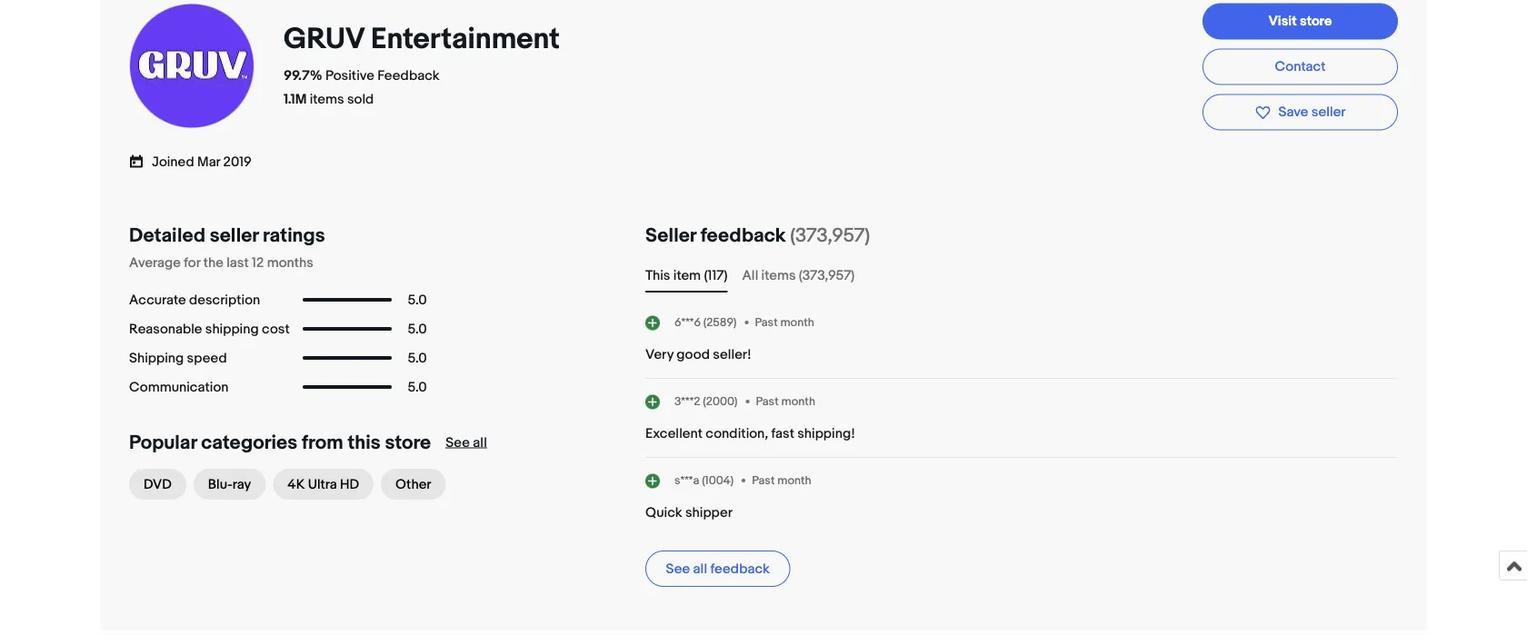 Task type: describe. For each thing, give the bounding box(es) containing it.
accurate description
[[129, 292, 260, 308]]

other link
[[381, 469, 446, 500]]

excellent condition, fast shipping!
[[646, 425, 855, 442]]

item
[[674, 267, 701, 284]]

detailed
[[129, 224, 205, 247]]

3***2
[[675, 395, 701, 409]]

seller for save
[[1312, 104, 1346, 120]]

sold
[[347, 91, 374, 108]]

last
[[227, 255, 249, 271]]

month for seller!
[[781, 316, 815, 330]]

seller!
[[713, 346, 752, 363]]

all
[[742, 267, 759, 284]]

4k
[[288, 476, 305, 493]]

popular categories from this store
[[129, 431, 431, 455]]

past for seller!
[[755, 316, 778, 330]]

items inside '99.7% positive feedback 1.1m items sold'
[[310, 91, 344, 108]]

months
[[267, 255, 314, 271]]

blu-
[[208, 476, 233, 493]]

all for see all
[[473, 435, 487, 451]]

popular
[[129, 431, 197, 455]]

tab list containing this item (117)
[[646, 265, 1398, 285]]

past month for fast
[[756, 395, 816, 409]]

mar
[[197, 154, 220, 170]]

feedback
[[378, 68, 440, 84]]

1.1m
[[284, 91, 307, 108]]

1 vertical spatial store
[[385, 431, 431, 455]]

visit store link
[[1203, 3, 1398, 39]]

joined mar 2019
[[152, 154, 252, 170]]

reasonable
[[129, 321, 202, 337]]

seller
[[646, 224, 696, 247]]

speed
[[187, 350, 227, 366]]

shipping!
[[798, 425, 855, 442]]

2 vertical spatial month
[[778, 474, 812, 488]]

communication
[[129, 379, 229, 395]]

text__icon wrapper image
[[129, 152, 152, 169]]

the
[[203, 255, 224, 271]]

6***6 (2589)
[[675, 316, 737, 330]]

blu-ray link
[[194, 469, 266, 500]]

all items (373,957)
[[742, 267, 855, 284]]

see all
[[446, 435, 487, 451]]

joined
[[152, 154, 194, 170]]

description
[[189, 292, 260, 308]]

blu-ray
[[208, 476, 251, 493]]

cost
[[262, 321, 290, 337]]

condition,
[[706, 425, 769, 442]]

average
[[129, 255, 181, 271]]

excellent
[[646, 425, 703, 442]]

shipping speed
[[129, 350, 227, 366]]

see all feedback link
[[646, 551, 791, 587]]

gruv entertainment image
[[130, 4, 254, 128]]

ray
[[233, 476, 251, 493]]

(1004)
[[702, 474, 734, 488]]

contact link
[[1203, 48, 1398, 85]]

dvd link
[[129, 469, 186, 500]]



Task type: locate. For each thing, give the bounding box(es) containing it.
this item (117)
[[646, 267, 728, 284]]

quick shipper
[[646, 505, 733, 521]]

past month up fast
[[756, 395, 816, 409]]

seller
[[1312, 104, 1346, 120], [210, 224, 259, 247]]

s***a
[[675, 474, 700, 488]]

1 vertical spatial all
[[693, 561, 707, 577]]

categories
[[201, 431, 297, 455]]

past month for seller!
[[755, 316, 815, 330]]

1 5.0 from the top
[[408, 292, 427, 308]]

past month down fast
[[752, 474, 812, 488]]

all for see all feedback
[[693, 561, 707, 577]]

0 horizontal spatial see
[[446, 435, 470, 451]]

(2000)
[[703, 395, 738, 409]]

2 vertical spatial past
[[752, 474, 775, 488]]

shipping
[[129, 350, 184, 366]]

6***6
[[675, 316, 701, 330]]

1 horizontal spatial all
[[693, 561, 707, 577]]

see down quick shipper on the left bottom of page
[[666, 561, 690, 577]]

1 vertical spatial (373,957)
[[799, 267, 855, 284]]

1 vertical spatial see
[[666, 561, 690, 577]]

see all link
[[446, 435, 487, 451]]

0 vertical spatial feedback
[[701, 224, 786, 247]]

month down the all items (373,957)
[[781, 316, 815, 330]]

past up fast
[[756, 395, 779, 409]]

tab list
[[646, 265, 1398, 285]]

seller for detailed
[[210, 224, 259, 247]]

feedback up all
[[701, 224, 786, 247]]

past right (1004)
[[752, 474, 775, 488]]

1 vertical spatial feedback
[[711, 561, 770, 577]]

s***a (1004)
[[675, 474, 734, 488]]

5.0 for shipping
[[408, 321, 427, 337]]

0 vertical spatial items
[[310, 91, 344, 108]]

0 horizontal spatial all
[[473, 435, 487, 451]]

0 vertical spatial see
[[446, 435, 470, 451]]

all
[[473, 435, 487, 451], [693, 561, 707, 577]]

2 vertical spatial past month
[[752, 474, 812, 488]]

for
[[184, 255, 200, 271]]

ultra
[[308, 476, 337, 493]]

visit
[[1269, 13, 1297, 29]]

positive
[[325, 68, 375, 84]]

seller right 'save'
[[1312, 104, 1346, 120]]

1 vertical spatial month
[[782, 395, 816, 409]]

0 horizontal spatial store
[[385, 431, 431, 455]]

1 vertical spatial past
[[756, 395, 779, 409]]

1 vertical spatial past month
[[756, 395, 816, 409]]

gruv entertainment link
[[284, 21, 567, 57]]

4k ultra hd
[[288, 476, 359, 493]]

month down fast
[[778, 474, 812, 488]]

average for the last 12 months
[[129, 255, 314, 271]]

see up the other link
[[446, 435, 470, 451]]

see all feedback
[[666, 561, 770, 577]]

past right (2589)
[[755, 316, 778, 330]]

0 horizontal spatial seller
[[210, 224, 259, 247]]

1 horizontal spatial store
[[1300, 13, 1333, 29]]

0 horizontal spatial items
[[310, 91, 344, 108]]

0 vertical spatial past
[[755, 316, 778, 330]]

past month down the all items (373,957)
[[755, 316, 815, 330]]

store right visit
[[1300, 13, 1333, 29]]

month
[[781, 316, 815, 330], [782, 395, 816, 409], [778, 474, 812, 488]]

from
[[302, 431, 343, 455]]

1 horizontal spatial see
[[666, 561, 690, 577]]

0 vertical spatial past month
[[755, 316, 815, 330]]

12
[[252, 255, 264, 271]]

seller feedback (373,957)
[[646, 224, 870, 247]]

save seller button
[[1203, 94, 1398, 130]]

items right 1.1m
[[310, 91, 344, 108]]

entertainment
[[371, 21, 560, 57]]

(373,957) for all items (373,957)
[[799, 267, 855, 284]]

5.0 for speed
[[408, 350, 427, 366]]

99.7%
[[284, 68, 322, 84]]

reasonable shipping cost
[[129, 321, 290, 337]]

past
[[755, 316, 778, 330], [756, 395, 779, 409], [752, 474, 775, 488]]

(373,957) up the all items (373,957)
[[791, 224, 870, 247]]

(373,957) inside tab list
[[799, 267, 855, 284]]

5.0
[[408, 292, 427, 308], [408, 321, 427, 337], [408, 350, 427, 366], [408, 379, 427, 395]]

items right all
[[762, 267, 796, 284]]

1 horizontal spatial items
[[762, 267, 796, 284]]

other
[[396, 476, 431, 493]]

shipper
[[686, 505, 733, 521]]

month up fast
[[782, 395, 816, 409]]

hd
[[340, 476, 359, 493]]

see for see all
[[446, 435, 470, 451]]

(373,957) for seller feedback (373,957)
[[791, 224, 870, 247]]

99.7% positive feedback 1.1m items sold
[[284, 68, 440, 108]]

contact
[[1275, 58, 1326, 74]]

shipping
[[205, 321, 259, 337]]

store up other
[[385, 431, 431, 455]]

this
[[646, 267, 671, 284]]

2019
[[223, 154, 252, 170]]

(373,957)
[[791, 224, 870, 247], [799, 267, 855, 284]]

5.0 for description
[[408, 292, 427, 308]]

save seller
[[1279, 104, 1346, 120]]

0 vertical spatial (373,957)
[[791, 224, 870, 247]]

save
[[1279, 104, 1309, 120]]

gruv
[[284, 21, 364, 57]]

4 5.0 from the top
[[408, 379, 427, 395]]

feedback
[[701, 224, 786, 247], [711, 561, 770, 577]]

month for fast
[[782, 395, 816, 409]]

items
[[310, 91, 344, 108], [762, 267, 796, 284]]

this
[[348, 431, 381, 455]]

feedback down shipper
[[711, 561, 770, 577]]

fast
[[772, 425, 795, 442]]

1 vertical spatial items
[[762, 267, 796, 284]]

very good seller!
[[646, 346, 752, 363]]

(117)
[[704, 267, 728, 284]]

0 vertical spatial all
[[473, 435, 487, 451]]

1 horizontal spatial seller
[[1312, 104, 1346, 120]]

1 vertical spatial seller
[[210, 224, 259, 247]]

0 vertical spatial store
[[1300, 13, 1333, 29]]

detailed seller ratings
[[129, 224, 325, 247]]

items inside tab list
[[762, 267, 796, 284]]

0 vertical spatial month
[[781, 316, 815, 330]]

quick
[[646, 505, 683, 521]]

visit store
[[1269, 13, 1333, 29]]

see
[[446, 435, 470, 451], [666, 561, 690, 577]]

good
[[677, 346, 710, 363]]

ratings
[[263, 224, 325, 247]]

dvd
[[144, 476, 172, 493]]

2 5.0 from the top
[[408, 321, 427, 337]]

seller inside button
[[1312, 104, 1346, 120]]

3 5.0 from the top
[[408, 350, 427, 366]]

accurate
[[129, 292, 186, 308]]

past month
[[755, 316, 815, 330], [756, 395, 816, 409], [752, 474, 812, 488]]

see for see all feedback
[[666, 561, 690, 577]]

very
[[646, 346, 674, 363]]

past for fast
[[756, 395, 779, 409]]

(2589)
[[704, 316, 737, 330]]

4k ultra hd link
[[273, 469, 374, 500]]

3***2 (2000)
[[675, 395, 738, 409]]

gruv entertainment
[[284, 21, 560, 57]]

(373,957) right all
[[799, 267, 855, 284]]

0 vertical spatial seller
[[1312, 104, 1346, 120]]

seller up last
[[210, 224, 259, 247]]



Task type: vqa. For each thing, say whether or not it's contained in the screenshot.
Doll within the Bratz 20 Yearz Anniversary Special Edition Original Fashion Doll (573418EUC) New $29.00 Free shipping 16 watchers
no



